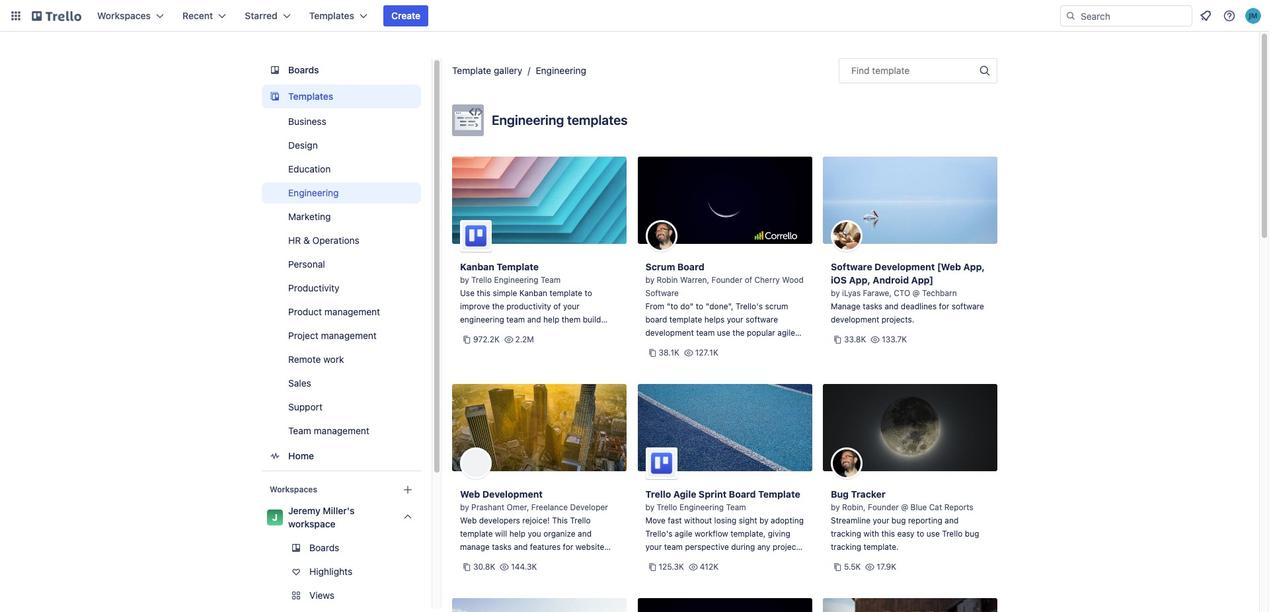 Task type: vqa. For each thing, say whether or not it's contained in the screenshot.


Task type: locate. For each thing, give the bounding box(es) containing it.
of inside scrum board by robin warren, founder of cherry wood software from "to do" to "done", trello's scrum board template helps your software development team use the popular agile framework to finish work faster.
[[745, 275, 753, 285]]

this
[[477, 288, 491, 298], [882, 529, 895, 539]]

template up adopting at the bottom of the page
[[758, 489, 801, 500]]

agile right popular
[[778, 328, 795, 338]]

use down reporting
[[927, 529, 940, 539]]

the
[[492, 302, 504, 311], [733, 328, 745, 338]]

this inside kanban template by trello engineering team use this simple kanban template to improve the productivity of your engineering team and help them build better products, faster.
[[477, 288, 491, 298]]

tasks down will
[[492, 542, 512, 552]]

0 vertical spatial work
[[720, 341, 738, 351]]

template inside trello agile sprint board template by trello engineering team move fast without losing sight by adopting trello's agile workflow template, giving your team perspective during any project management situation.
[[758, 489, 801, 500]]

software
[[831, 261, 873, 272], [646, 288, 679, 298]]

1 vertical spatial web
[[460, 516, 477, 526]]

miller's
[[323, 505, 355, 516]]

template inside web development by prashant omer, freelance developer web developers rejoice! this trello template will help you organize and manage tasks and features for website development and other projects.
[[460, 529, 493, 539]]

development inside web development by prashant omer, freelance developer web developers rejoice! this trello template will help you organize and manage tasks and features for website development and other projects.
[[483, 489, 543, 500]]

team up 125.3k
[[664, 542, 683, 552]]

your up with at the right
[[873, 516, 890, 526]]

your down "done",
[[727, 315, 744, 325]]

this up improve
[[477, 288, 491, 298]]

development
[[831, 315, 880, 325], [646, 328, 694, 338], [460, 555, 509, 565]]

1 vertical spatial tasks
[[492, 542, 512, 552]]

management down 'productivity' link
[[325, 306, 380, 317]]

1 vertical spatial founder
[[868, 503, 899, 512]]

and down cto
[[885, 302, 899, 311]]

1 horizontal spatial team
[[541, 275, 561, 285]]

team down support
[[288, 425, 311, 436]]

without
[[684, 516, 712, 526]]

j
[[272, 512, 278, 523]]

trello inside kanban template by trello engineering team use this simple kanban template to improve the productivity of your engineering team and help them build better products, faster.
[[471, 275, 492, 285]]

to right do"
[[696, 302, 704, 311]]

engineering inside trello agile sprint board template by trello engineering team move fast without losing sight by adopting trello's agile workflow template, giving your team perspective during any project management situation.
[[680, 503, 724, 512]]

your inside kanban template by trello engineering team use this simple kanban template to improve the productivity of your engineering team and help them build better products, faster.
[[563, 302, 580, 311]]

faster. down productivity
[[523, 328, 547, 338]]

2 boards link from the top
[[262, 538, 421, 559]]

of right productivity
[[554, 302, 561, 311]]

1 vertical spatial trello's
[[646, 529, 673, 539]]

1 vertical spatial engineering link
[[262, 182, 421, 204]]

trello's left scrum
[[736, 302, 763, 311]]

0 vertical spatial template
[[452, 65, 491, 76]]

@ inside bug tracker by robin, founder @ blue cat reports streamline your bug reporting and tracking with this easy to use trello bug tracking template.
[[901, 503, 909, 512]]

web development by prashant omer, freelance developer web developers rejoice! this trello template will help you organize and manage tasks and features for website development and other projects.
[[460, 489, 608, 565]]

0 vertical spatial development
[[875, 261, 935, 272]]

2 web from the top
[[460, 516, 477, 526]]

412k
[[700, 562, 719, 572]]

web
[[460, 489, 480, 500], [460, 516, 477, 526]]

0 horizontal spatial bug
[[892, 516, 906, 526]]

0 vertical spatial bug
[[892, 516, 906, 526]]

project
[[288, 330, 319, 341]]

software inside scrum board by robin warren, founder of cherry wood software from "to do" to "done", trello's scrum board template helps your software development team use the popular agile framework to finish work faster.
[[646, 288, 679, 298]]

0 horizontal spatial tasks
[[492, 542, 512, 552]]

1 horizontal spatial team
[[664, 542, 683, 552]]

0 horizontal spatial help
[[510, 529, 526, 539]]

the left popular
[[733, 328, 745, 338]]

organize
[[544, 529, 576, 539]]

help left them
[[544, 315, 560, 325]]

1 vertical spatial team
[[288, 425, 311, 436]]

team up products,
[[507, 315, 525, 325]]

and inside bug tracker by robin, founder @ blue cat reports streamline your bug reporting and tracking with this easy to use trello bug tracking template.
[[945, 516, 959, 526]]

trello's inside trello agile sprint board template by trello engineering team move fast without losing sight by adopting trello's agile workflow template, giving your team perspective during any project management situation.
[[646, 529, 673, 539]]

engineering
[[536, 65, 586, 76], [492, 112, 564, 128], [288, 187, 339, 198], [494, 275, 539, 285], [680, 503, 724, 512]]

development inside "software development [web app, ios app, android app] by ilyas farawe, cto @ techbarn manage tasks and deadlines for software development projects."
[[831, 315, 880, 325]]

project management link
[[262, 325, 421, 346]]

will
[[495, 529, 507, 539]]

0 horizontal spatial of
[[554, 302, 561, 311]]

other
[[527, 555, 547, 565]]

0 notifications image
[[1198, 8, 1214, 24]]

1 vertical spatial software
[[646, 288, 679, 298]]

0 horizontal spatial this
[[477, 288, 491, 298]]

trello's down move
[[646, 529, 673, 539]]

boards for home
[[288, 64, 319, 75]]

giving
[[768, 529, 791, 539]]

2 horizontal spatial team
[[726, 503, 746, 512]]

1 vertical spatial this
[[882, 529, 895, 539]]

0 vertical spatial kanban
[[460, 261, 495, 272]]

1 horizontal spatial @
[[913, 288, 920, 298]]

boards right board icon
[[288, 64, 319, 75]]

highlights
[[309, 566, 353, 577]]

remote
[[288, 354, 321, 365]]

0 vertical spatial faster.
[[523, 328, 547, 338]]

0 horizontal spatial board
[[678, 261, 705, 272]]

1 vertical spatial kanban
[[519, 288, 548, 298]]

0 vertical spatial engineering link
[[536, 65, 586, 76]]

web down prashant
[[460, 516, 477, 526]]

your inside scrum board by robin warren, founder of cherry wood software from "to do" to "done", trello's scrum board template helps your software development team use the popular agile framework to finish work faster.
[[727, 315, 744, 325]]

bug up 'easy' in the right bottom of the page
[[892, 516, 906, 526]]

easy
[[898, 529, 915, 539]]

0 vertical spatial projects.
[[882, 315, 915, 325]]

1 horizontal spatial work
[[720, 341, 738, 351]]

education link
[[262, 159, 421, 180]]

web up prashant
[[460, 489, 480, 500]]

1 vertical spatial development
[[483, 489, 543, 500]]

0 horizontal spatial projects.
[[549, 555, 582, 565]]

work right finish
[[720, 341, 738, 351]]

by inside scrum board by robin warren, founder of cherry wood software from "to do" to "done", trello's scrum board template helps your software development team use the popular agile framework to finish work faster.
[[646, 275, 655, 285]]

development inside scrum board by robin warren, founder of cherry wood software from "to do" to "done", trello's scrum board template helps your software development team use the popular agile framework to finish work faster.
[[646, 328, 694, 338]]

0 vertical spatial help
[[544, 315, 560, 325]]

education
[[288, 163, 331, 175]]

0 horizontal spatial app,
[[849, 274, 871, 286]]

and down productivity
[[527, 315, 541, 325]]

0 horizontal spatial for
[[563, 542, 574, 552]]

1 horizontal spatial help
[[544, 315, 560, 325]]

2 vertical spatial team
[[664, 542, 683, 552]]

engineering inside kanban template by trello engineering team use this simple kanban template to improve the productivity of your engineering team and help them build better products, faster.
[[494, 275, 539, 285]]

management down support link
[[314, 425, 370, 436]]

workspaces inside dropdown button
[[97, 10, 151, 21]]

tasks inside "software development [web app, ios app, android app] by ilyas farawe, cto @ techbarn manage tasks and deadlines for software development projects."
[[863, 302, 883, 311]]

work
[[720, 341, 738, 351], [323, 354, 344, 365]]

0 horizontal spatial development
[[460, 555, 509, 565]]

0 vertical spatial development
[[831, 315, 880, 325]]

1 vertical spatial agile
[[675, 529, 693, 539]]

farawe,
[[863, 288, 892, 298]]

workspaces
[[97, 10, 151, 21], [270, 485, 317, 495]]

for
[[939, 302, 950, 311], [563, 542, 574, 552]]

1 vertical spatial team
[[696, 328, 715, 338]]

0 horizontal spatial the
[[492, 302, 504, 311]]

0 horizontal spatial agile
[[675, 529, 693, 539]]

team inside kanban template by trello engineering team use this simple kanban template to improve the productivity of your engineering team and help them build better products, faster.
[[541, 275, 561, 285]]

engineering link
[[536, 65, 586, 76], [262, 182, 421, 204]]

faster. down popular
[[740, 341, 764, 351]]

software
[[952, 302, 984, 311], [746, 315, 778, 325]]

highlights link
[[262, 561, 421, 583]]

management for product management
[[325, 306, 380, 317]]

trello inside bug tracker by robin, founder @ blue cat reports streamline your bug reporting and tracking with this easy to use trello bug tracking template.
[[942, 529, 963, 539]]

trello agile sprint board template by trello engineering team move fast without losing sight by adopting trello's agile workflow template, giving your team perspective during any project management situation.
[[646, 489, 804, 565]]

0 horizontal spatial trello's
[[646, 529, 673, 539]]

founder down tracker
[[868, 503, 899, 512]]

to inside bug tracker by robin, founder @ blue cat reports streamline your bug reporting and tracking with this easy to use trello bug tracking template.
[[917, 529, 925, 539]]

tracking up 5.5k
[[831, 542, 862, 552]]

software up popular
[[746, 315, 778, 325]]

by down scrum
[[646, 275, 655, 285]]

team inside trello agile sprint board template by trello engineering team move fast without losing sight by adopting trello's agile workflow template, giving your team perspective during any project management situation.
[[664, 542, 683, 552]]

support
[[288, 401, 323, 413]]

1 vertical spatial software
[[746, 315, 778, 325]]

0 horizontal spatial software
[[746, 315, 778, 325]]

0 horizontal spatial team
[[507, 315, 525, 325]]

faster. inside scrum board by robin warren, founder of cherry wood software from "to do" to "done", trello's scrum board template helps your software development team use the popular agile framework to finish work faster.
[[740, 341, 764, 351]]

Find template field
[[839, 58, 998, 83]]

1 vertical spatial projects.
[[549, 555, 582, 565]]

1 vertical spatial development
[[646, 328, 694, 338]]

2 vertical spatial team
[[726, 503, 746, 512]]

team up finish
[[696, 328, 715, 338]]

them
[[562, 315, 581, 325]]

engineering up without
[[680, 503, 724, 512]]

tasks
[[863, 302, 883, 311], [492, 542, 512, 552]]

founder inside bug tracker by robin, founder @ blue cat reports streamline your bug reporting and tracking with this easy to use trello bug tracking template.
[[868, 503, 899, 512]]

"done",
[[706, 302, 734, 311]]

template up manage
[[460, 529, 493, 539]]

1 vertical spatial use
[[927, 529, 940, 539]]

trello engineering team image
[[460, 220, 492, 252]]

0 vertical spatial this
[[477, 288, 491, 298]]

1 vertical spatial for
[[563, 542, 574, 552]]

robin warren, founder of cherry wood software image
[[646, 220, 677, 252]]

@ up deadlines
[[913, 288, 920, 298]]

helps
[[705, 315, 725, 325]]

trello's inside scrum board by robin warren, founder of cherry wood software from "to do" to "done", trello's scrum board template helps your software development team use the popular agile framework to finish work faster.
[[736, 302, 763, 311]]

features
[[530, 542, 561, 552]]

1 vertical spatial @
[[901, 503, 909, 512]]

switch to… image
[[9, 9, 22, 22]]

support link
[[262, 397, 421, 418]]

template inside field
[[872, 65, 910, 76]]

kanban up productivity
[[519, 288, 548, 298]]

1 web from the top
[[460, 489, 480, 500]]

the down simple
[[492, 302, 504, 311]]

by up use
[[460, 275, 469, 285]]

"to
[[667, 302, 678, 311]]

0 horizontal spatial work
[[323, 354, 344, 365]]

management for team management
[[314, 425, 370, 436]]

board up the warren,
[[678, 261, 705, 272]]

2 horizontal spatial development
[[831, 315, 880, 325]]

management
[[325, 306, 380, 317], [321, 330, 377, 341], [314, 425, 370, 436], [646, 555, 694, 565]]

template up simple
[[497, 261, 539, 272]]

during
[[731, 542, 755, 552]]

projects. up 133.7k
[[882, 315, 915, 325]]

projects. down features
[[549, 555, 582, 565]]

use inside bug tracker by robin, founder @ blue cat reports streamline your bug reporting and tracking with this easy to use trello bug tracking template.
[[927, 529, 940, 539]]

use down helps
[[717, 328, 731, 338]]

0 vertical spatial founder
[[712, 275, 743, 285]]

engineering up the marketing
[[288, 187, 339, 198]]

any
[[758, 542, 771, 552]]

create button
[[384, 5, 429, 26]]

app, up ilyas at the right
[[849, 274, 871, 286]]

design link
[[262, 135, 421, 156]]

management down perspective
[[646, 555, 694, 565]]

and
[[885, 302, 899, 311], [527, 315, 541, 325], [945, 516, 959, 526], [578, 529, 592, 539], [514, 542, 528, 552], [511, 555, 525, 565]]

software down techbarn
[[952, 302, 984, 311]]

boards up highlights
[[309, 542, 339, 553]]

forward image
[[419, 588, 434, 604]]

productivity
[[288, 282, 340, 294]]

engineering link down the education link
[[262, 182, 421, 204]]

0 vertical spatial @
[[913, 288, 920, 298]]

help right will
[[510, 529, 526, 539]]

0 vertical spatial agile
[[778, 328, 795, 338]]

do"
[[680, 302, 694, 311]]

for inside web development by prashant omer, freelance developer web developers rejoice! this trello template will help you organize and manage tasks and features for website development and other projects.
[[563, 542, 574, 552]]

this inside bug tracker by robin, founder @ blue cat reports streamline your bug reporting and tracking with this easy to use trello bug tracking template.
[[882, 529, 895, 539]]

trello inside web development by prashant omer, freelance developer web developers rejoice! this trello template will help you organize and manage tasks and features for website development and other projects.
[[570, 516, 591, 526]]

and inside "software development [web app, ios app, android app] by ilyas farawe, cto @ techbarn manage tasks and deadlines for software development projects."
[[885, 302, 899, 311]]

for down techbarn
[[939, 302, 950, 311]]

bug
[[831, 489, 849, 500]]

bug down reports
[[965, 529, 980, 539]]

work down the project management at the bottom left of page
[[323, 354, 344, 365]]

the inside scrum board by robin warren, founder of cherry wood software from "to do" to "done", trello's scrum board template helps your software development team use the popular agile framework to finish work faster.
[[733, 328, 745, 338]]

templates inside "link"
[[288, 91, 333, 102]]

hr & operations
[[288, 235, 360, 246]]

1 horizontal spatial use
[[927, 529, 940, 539]]

personal
[[288, 259, 325, 270]]

to up build
[[585, 288, 592, 298]]

engineering icon image
[[452, 104, 484, 136]]

the inside kanban template by trello engineering team use this simple kanban template to improve the productivity of your engineering team and help them build better products, faster.
[[492, 302, 504, 311]]

bug
[[892, 516, 906, 526], [965, 529, 980, 539]]

972.2k
[[473, 335, 500, 344]]

0 horizontal spatial faster.
[[523, 328, 547, 338]]

founder up "done",
[[712, 275, 743, 285]]

remote work link
[[262, 349, 421, 370]]

templates right the starred 'dropdown button'
[[309, 10, 354, 21]]

team inside scrum board by robin warren, founder of cherry wood software from "to do" to "done", trello's scrum board template helps your software development team use the popular agile framework to finish work faster.
[[696, 328, 715, 338]]

1 horizontal spatial agile
[[778, 328, 795, 338]]

1 horizontal spatial tasks
[[863, 302, 883, 311]]

by down the ios
[[831, 288, 840, 298]]

1 vertical spatial of
[[554, 302, 561, 311]]

development inside "software development [web app, ios app, android app] by ilyas farawe, cto @ techbarn manage tasks and deadlines for software development projects."
[[875, 261, 935, 272]]

0 vertical spatial of
[[745, 275, 753, 285]]

1 horizontal spatial software
[[952, 302, 984, 311]]

tasks down farawe,
[[863, 302, 883, 311]]

0 vertical spatial app,
[[964, 261, 985, 272]]

cherry
[[755, 275, 780, 285]]

software down robin at the top right
[[646, 288, 679, 298]]

tasks inside web development by prashant omer, freelance developer web developers rejoice! this trello template will help you organize and manage tasks and features for website development and other projects.
[[492, 542, 512, 552]]

board up 'sight'
[[729, 489, 756, 500]]

workflow
[[695, 529, 729, 539]]

trello down developer
[[570, 516, 591, 526]]

app, right "[web" on the top
[[964, 261, 985, 272]]

development up android
[[875, 261, 935, 272]]

trello
[[471, 275, 492, 285], [646, 489, 671, 500], [657, 503, 678, 512], [570, 516, 591, 526], [942, 529, 963, 539]]

1 horizontal spatial trello's
[[736, 302, 763, 311]]

workspace
[[288, 518, 336, 530]]

0 vertical spatial software
[[831, 261, 873, 272]]

jeremy miller's workspace
[[288, 505, 355, 530]]

1 horizontal spatial projects.
[[882, 315, 915, 325]]

1 horizontal spatial this
[[882, 529, 895, 539]]

1 horizontal spatial workspaces
[[270, 485, 317, 495]]

engineering templates
[[492, 112, 628, 128]]

software inside "software development [web app, ios app, android app] by ilyas farawe, cto @ techbarn manage tasks and deadlines for software development projects."
[[831, 261, 873, 272]]

templates
[[309, 10, 354, 21], [288, 91, 333, 102]]

0 vertical spatial workspaces
[[97, 10, 151, 21]]

projects. inside "software development [web app, ios app, android app] by ilyas farawe, cto @ techbarn manage tasks and deadlines for software development projects."
[[882, 315, 915, 325]]

to down reporting
[[917, 529, 925, 539]]

[web
[[937, 261, 961, 272]]

1 vertical spatial tracking
[[831, 542, 862, 552]]

sprint
[[699, 489, 727, 500]]

management for project management
[[321, 330, 377, 341]]

use inside scrum board by robin warren, founder of cherry wood software from "to do" to "done", trello's scrum board template helps your software development team use the popular agile framework to finish work faster.
[[717, 328, 731, 338]]

1 horizontal spatial software
[[831, 261, 873, 272]]

1 horizontal spatial for
[[939, 302, 950, 311]]

17.9k
[[877, 562, 897, 572]]

tracking down streamline
[[831, 529, 862, 539]]

2 vertical spatial template
[[758, 489, 801, 500]]

1 vertical spatial boards link
[[262, 538, 421, 559]]

template
[[872, 65, 910, 76], [550, 288, 583, 298], [670, 315, 702, 325], [460, 529, 493, 539]]

business link
[[262, 111, 421, 132]]

1 horizontal spatial faster.
[[740, 341, 764, 351]]

by inside kanban template by trello engineering team use this simple kanban template to improve the productivity of your engineering team and help them build better products, faster.
[[460, 275, 469, 285]]

board image
[[267, 62, 283, 78]]

this
[[552, 516, 568, 526]]

0 vertical spatial tracking
[[831, 529, 862, 539]]

0 horizontal spatial team
[[288, 425, 311, 436]]

38.1k
[[659, 348, 680, 358]]

trello left agile
[[646, 489, 671, 500]]

template up them
[[550, 288, 583, 298]]

0 vertical spatial templates
[[309, 10, 354, 21]]

your up them
[[563, 302, 580, 311]]

engineering link up engineering templates
[[536, 65, 586, 76]]

your inside bug tracker by robin, founder @ blue cat reports streamline your bug reporting and tracking with this easy to use trello bug tracking template.
[[873, 516, 890, 526]]

1 vertical spatial board
[[729, 489, 756, 500]]

software up the ios
[[831, 261, 873, 272]]

by up move
[[646, 503, 655, 512]]

agile inside trello agile sprint board template by trello engineering team move fast without losing sight by adopting trello's agile workflow template, giving your team perspective during any project management situation.
[[675, 529, 693, 539]]

projects. inside web development by prashant omer, freelance developer web developers rejoice! this trello template will help you organize and manage tasks and features for website development and other projects.
[[549, 555, 582, 565]]

search image
[[1066, 11, 1076, 21]]

1 boards link from the top
[[262, 58, 421, 82]]

for down organize
[[563, 542, 574, 552]]

popular
[[747, 328, 776, 338]]

your down move
[[646, 542, 662, 552]]

0 vertical spatial board
[[678, 261, 705, 272]]

by inside bug tracker by robin, founder @ blue cat reports streamline your bug reporting and tracking with this easy to use trello bug tracking template.
[[831, 503, 840, 512]]

home link
[[262, 444, 421, 468]]

this up template.
[[882, 529, 895, 539]]

engineering up simple
[[494, 275, 539, 285]]

by
[[460, 275, 469, 285], [646, 275, 655, 285], [831, 288, 840, 298], [460, 503, 469, 512], [646, 503, 655, 512], [831, 503, 840, 512], [760, 516, 769, 526]]

1 vertical spatial template
[[497, 261, 539, 272]]

0 vertical spatial web
[[460, 489, 480, 500]]

0 horizontal spatial @
[[901, 503, 909, 512]]

trello up use
[[471, 275, 492, 285]]

0 horizontal spatial software
[[646, 288, 679, 298]]

0 horizontal spatial development
[[483, 489, 543, 500]]

by left prashant
[[460, 503, 469, 512]]

template left gallery
[[452, 65, 491, 76]]

1 horizontal spatial template
[[497, 261, 539, 272]]

1 horizontal spatial development
[[646, 328, 694, 338]]

and down reports
[[945, 516, 959, 526]]

android
[[873, 274, 909, 286]]

management down product management link
[[321, 330, 377, 341]]

2.2m
[[515, 335, 534, 344]]

0 vertical spatial software
[[952, 302, 984, 311]]

product
[[288, 306, 322, 317]]

templates up business
[[288, 91, 333, 102]]

template right find
[[872, 65, 910, 76]]

developer
[[570, 503, 608, 512]]

@ left blue
[[901, 503, 909, 512]]

robin
[[657, 275, 678, 285]]

1 vertical spatial templates
[[288, 91, 333, 102]]

management inside trello agile sprint board template by trello engineering team move fast without losing sight by adopting trello's agile workflow template, giving your team perspective during any project management situation.
[[646, 555, 694, 565]]

agile down the fast at the bottom right of page
[[675, 529, 693, 539]]

template down do"
[[670, 315, 702, 325]]

kanban up use
[[460, 261, 495, 272]]

2 horizontal spatial template
[[758, 489, 801, 500]]

0 vertical spatial the
[[492, 302, 504, 311]]

wood
[[782, 275, 804, 285]]

1 horizontal spatial board
[[729, 489, 756, 500]]

0 horizontal spatial workspaces
[[97, 10, 151, 21]]

boards link up 'templates' "link"
[[262, 58, 421, 82]]

0 vertical spatial team
[[507, 315, 525, 325]]

by down bug
[[831, 503, 840, 512]]

development up omer, at the left of page
[[483, 489, 543, 500]]

1 tracking from the top
[[831, 529, 862, 539]]

team up losing at right bottom
[[726, 503, 746, 512]]

trello down reports
[[942, 529, 963, 539]]

of left cherry
[[745, 275, 753, 285]]



Task type: describe. For each thing, give the bounding box(es) containing it.
fast
[[668, 516, 682, 526]]

to inside kanban template by trello engineering team use this simple kanban template to improve the productivity of your engineering team and help them build better products, faster.
[[585, 288, 592, 298]]

software development [web app, ios app, android app] by ilyas farawe, cto @ techbarn manage tasks and deadlines for software development projects.
[[831, 261, 985, 325]]

hr & operations link
[[262, 230, 421, 251]]

starred button
[[237, 5, 299, 26]]

scrum
[[646, 261, 675, 272]]

team management
[[288, 425, 370, 436]]

home image
[[267, 448, 283, 464]]

0 horizontal spatial engineering link
[[262, 182, 421, 204]]

faster. inside kanban template by trello engineering team use this simple kanban template to improve the productivity of your engineering team and help them build better products, faster.
[[523, 328, 547, 338]]

reports
[[945, 503, 974, 512]]

1 horizontal spatial kanban
[[519, 288, 548, 298]]

with
[[864, 529, 879, 539]]

operations
[[312, 235, 360, 246]]

30.8k
[[473, 562, 495, 572]]

for inside "software development [web app, ios app, android app] by ilyas farawe, cto @ techbarn manage tasks and deadlines for software development projects."
[[939, 302, 950, 311]]

127.1k
[[695, 348, 719, 358]]

from
[[646, 302, 665, 311]]

software inside "software development [web app, ios app, android app] by ilyas farawe, cto @ techbarn manage tasks and deadlines for software development projects."
[[952, 302, 984, 311]]

1 vertical spatial bug
[[965, 529, 980, 539]]

perspective
[[685, 542, 729, 552]]

5.5k
[[844, 562, 861, 572]]

help inside kanban template by trello engineering team use this simple kanban template to improve the productivity of your engineering team and help them build better products, faster.
[[544, 315, 560, 325]]

scrum
[[765, 302, 788, 311]]

template gallery link
[[452, 65, 523, 76]]

team management link
[[262, 421, 421, 442]]

cto
[[894, 288, 911, 298]]

engineering down gallery
[[492, 112, 564, 128]]

@ inside "software development [web app, ios app, android app] by ilyas farawe, cto @ techbarn manage tasks and deadlines for software development projects."
[[913, 288, 920, 298]]

simple
[[493, 288, 517, 298]]

125.3k
[[659, 562, 684, 572]]

marketing link
[[262, 206, 421, 227]]

robin,
[[842, 503, 866, 512]]

development inside web development by prashant omer, freelance developer web developers rejoice! this trello template will help you organize and manage tasks and features for website development and other projects.
[[460, 555, 509, 565]]

agile inside scrum board by robin warren, founder of cherry wood software from "to do" to "done", trello's scrum board template helps your software development team use the popular agile framework to finish work faster.
[[778, 328, 795, 338]]

2 tracking from the top
[[831, 542, 862, 552]]

hr
[[288, 235, 301, 246]]

home
[[288, 450, 314, 462]]

product management
[[288, 306, 380, 317]]

losing
[[714, 516, 737, 526]]

open information menu image
[[1223, 9, 1236, 22]]

project management
[[288, 330, 377, 341]]

remote work
[[288, 354, 344, 365]]

you
[[528, 529, 541, 539]]

template.
[[864, 542, 899, 552]]

1 vertical spatial work
[[323, 354, 344, 365]]

situation.
[[697, 555, 731, 565]]

templates inside dropdown button
[[309, 10, 354, 21]]

trello up the fast at the bottom right of page
[[657, 503, 678, 512]]

back to home image
[[32, 5, 81, 26]]

development for app,
[[875, 261, 935, 272]]

of inside kanban template by trello engineering team use this simple kanban template to improve the productivity of your engineering team and help them build better products, faster.
[[554, 302, 561, 311]]

workspaces button
[[89, 5, 172, 26]]

and inside kanban template by trello engineering team use this simple kanban template to improve the productivity of your engineering team and help them build better products, faster.
[[527, 315, 541, 325]]

website
[[576, 542, 605, 552]]

software inside scrum board by robin warren, founder of cherry wood software from "to do" to "done", trello's scrum board template helps your software development team use the popular agile framework to finish work faster.
[[746, 315, 778, 325]]

move
[[646, 516, 666, 526]]

1 vertical spatial workspaces
[[270, 485, 317, 495]]

techbarn
[[922, 288, 957, 298]]

cat
[[929, 503, 942, 512]]

boards link for views
[[262, 538, 421, 559]]

sight
[[739, 516, 758, 526]]

freelance
[[532, 503, 568, 512]]

team inside trello agile sprint board template by trello engineering team move fast without losing sight by adopting trello's agile workflow template, giving your team perspective during any project management situation.
[[726, 503, 746, 512]]

views link
[[262, 585, 434, 606]]

ilyas farawe, cto @ techbarn image
[[831, 220, 863, 252]]

boards for views
[[309, 542, 339, 553]]

team inside team management link
[[288, 425, 311, 436]]

engineering up engineering templates
[[536, 65, 586, 76]]

jeremy
[[288, 505, 321, 516]]

template inside kanban template by trello engineering team use this simple kanban template to improve the productivity of your engineering team and help them build better products, faster.
[[497, 261, 539, 272]]

app]
[[912, 274, 934, 286]]

product management link
[[262, 302, 421, 323]]

productivity
[[507, 302, 551, 311]]

team inside kanban template by trello engineering team use this simple kanban template to improve the productivity of your engineering team and help them build better products, faster.
[[507, 315, 525, 325]]

by inside "software development [web app, ios app, android app] by ilyas farawe, cto @ techbarn manage tasks and deadlines for software development projects."
[[831, 288, 840, 298]]

kanban template by trello engineering team use this simple kanban template to improve the productivity of your engineering team and help them build better products, faster.
[[460, 261, 601, 338]]

design
[[288, 140, 318, 151]]

boards link for home
[[262, 58, 421, 82]]

jeremy miller (jeremymiller198) image
[[1246, 8, 1262, 24]]

templates button
[[301, 5, 376, 26]]

streamline
[[831, 516, 871, 526]]

bug tracker by robin, founder @ blue cat reports streamline your bug reporting and tracking with this easy to use trello bug tracking template.
[[831, 489, 980, 552]]

0 horizontal spatial template
[[452, 65, 491, 76]]

manage
[[831, 302, 861, 311]]

founder inside scrum board by robin warren, founder of cherry wood software from "to do" to "done", trello's scrum board template helps your software development team use the popular agile framework to finish work faster.
[[712, 275, 743, 285]]

template board image
[[267, 89, 283, 104]]

template inside kanban template by trello engineering team use this simple kanban template to improve the productivity of your engineering team and help them build better products, faster.
[[550, 288, 583, 298]]

template gallery
[[452, 65, 523, 76]]

views
[[309, 590, 335, 601]]

gallery
[[494, 65, 523, 76]]

help inside web development by prashant omer, freelance developer web developers rejoice! this trello template will help you organize and manage tasks and features for website development and other projects.
[[510, 529, 526, 539]]

by inside web development by prashant omer, freelance developer web developers rejoice! this trello template will help you organize and manage tasks and features for website development and other projects.
[[460, 503, 469, 512]]

board inside scrum board by robin warren, founder of cherry wood software from "to do" to "done", trello's scrum board template helps your software development team use the popular agile framework to finish work faster.
[[678, 261, 705, 272]]

tracker
[[851, 489, 886, 500]]

template inside scrum board by robin warren, founder of cherry wood software from "to do" to "done", trello's scrum board template helps your software development team use the popular agile framework to finish work faster.
[[670, 315, 702, 325]]

trello engineering team image
[[646, 448, 677, 479]]

create
[[391, 10, 421, 21]]

warren,
[[680, 275, 710, 285]]

adopting
[[771, 516, 804, 526]]

and down you
[[514, 542, 528, 552]]

to left finish
[[688, 341, 695, 351]]

33.8k
[[844, 335, 866, 344]]

use
[[460, 288, 475, 298]]

omer,
[[507, 503, 529, 512]]

robin, founder @ blue cat reports image
[[831, 448, 863, 479]]

work inside scrum board by robin warren, founder of cherry wood software from "to do" to "done", trello's scrum board template helps your software development team use the popular agile framework to finish work faster.
[[720, 341, 738, 351]]

finish
[[697, 341, 718, 351]]

development for freelance
[[483, 489, 543, 500]]

find
[[852, 65, 870, 76]]

create a workspace image
[[400, 482, 416, 498]]

primary element
[[0, 0, 1270, 32]]

and left other
[[511, 555, 525, 565]]

marketing
[[288, 211, 331, 222]]

and up website
[[578, 529, 592, 539]]

prashant
[[471, 503, 505, 512]]

engineering
[[460, 315, 504, 325]]

recent
[[183, 10, 213, 21]]

agile
[[674, 489, 697, 500]]

improve
[[460, 302, 490, 311]]

by right 'sight'
[[760, 516, 769, 526]]

personal link
[[262, 254, 421, 275]]

sales
[[288, 378, 311, 389]]

deadlines
[[901, 302, 937, 311]]

board inside trello agile sprint board template by trello engineering team move fast without losing sight by adopting trello's agile workflow template, giving your team perspective during any project management situation.
[[729, 489, 756, 500]]

prashant omer, freelance developer image
[[460, 448, 492, 479]]

ios
[[831, 274, 847, 286]]

1 horizontal spatial app,
[[964, 261, 985, 272]]

your inside trello agile sprint board template by trello engineering team move fast without losing sight by adopting trello's agile workflow template, giving your team perspective during any project management situation.
[[646, 542, 662, 552]]

Search field
[[1076, 6, 1192, 26]]

templates link
[[262, 85, 421, 108]]

sales link
[[262, 373, 421, 394]]



